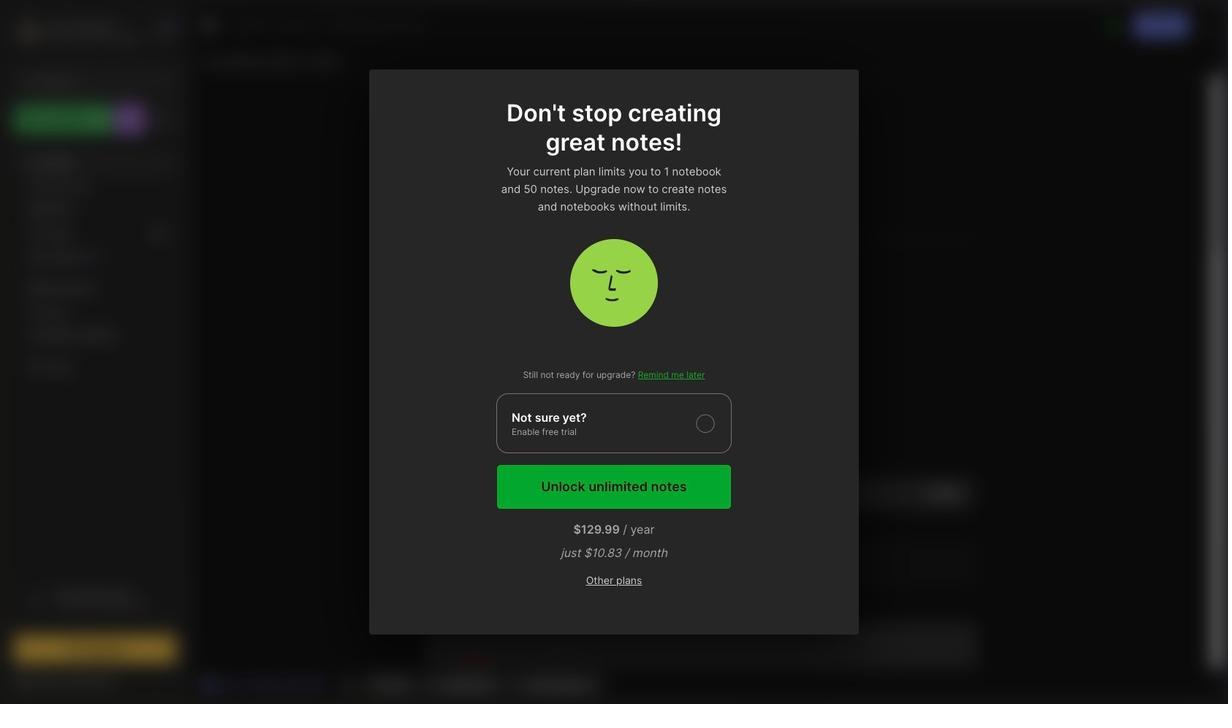 Task type: vqa. For each thing, say whether or not it's contained in the screenshot.
search field
yes



Task type: describe. For each thing, give the bounding box(es) containing it.
Note Editor text field
[[191, 75, 1224, 669]]

main element
[[0, 0, 190, 704]]

note window element
[[190, 4, 1224, 700]]

Search text field
[[40, 75, 163, 88]]



Task type: locate. For each thing, give the bounding box(es) containing it.
expand note image
[[201, 17, 219, 34]]

None checkbox
[[497, 393, 732, 453]]

happy face illustration image
[[570, 239, 658, 327]]

tree inside main element
[[5, 143, 185, 565]]

add tag image
[[340, 676, 357, 693]]

tree
[[5, 143, 185, 565]]

none search field inside main element
[[40, 72, 163, 90]]

expand notebooks image
[[19, 285, 28, 293]]

expand tags image
[[19, 308, 28, 317]]

None search field
[[40, 72, 163, 90]]

dialog
[[369, 69, 859, 635]]



